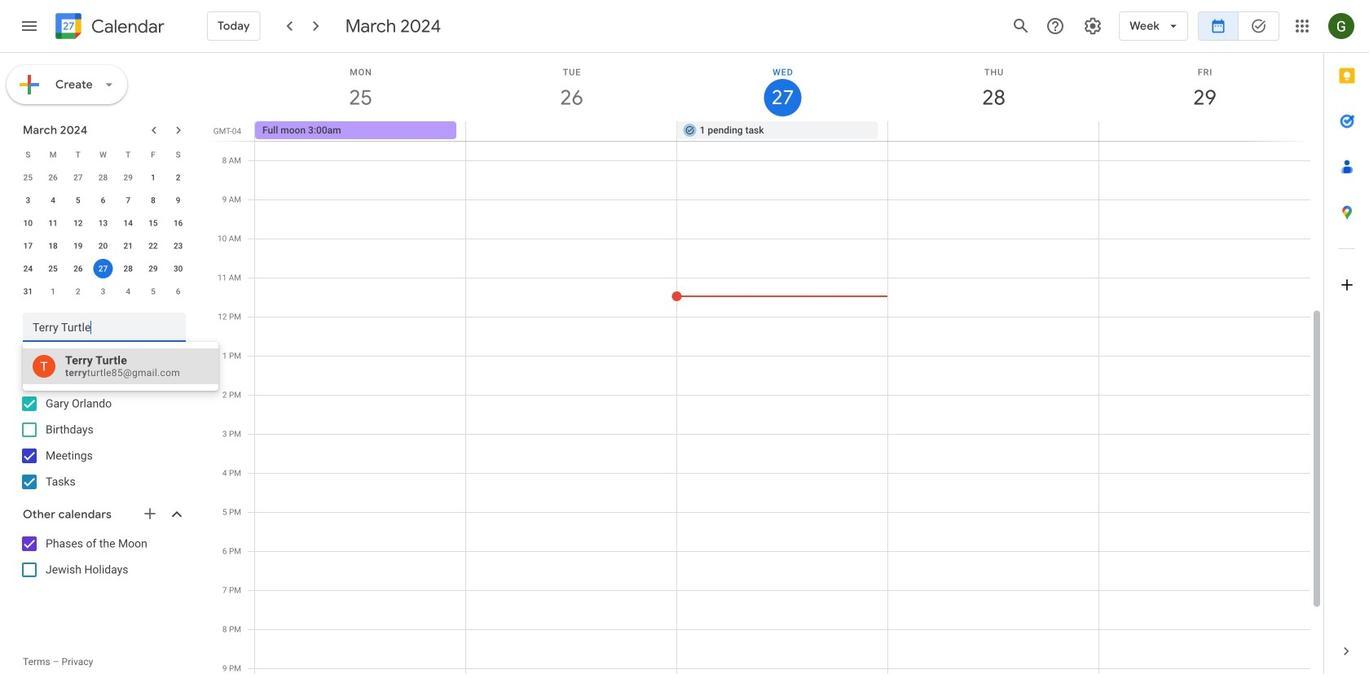 Task type: describe. For each thing, give the bounding box(es) containing it.
24 element
[[18, 259, 38, 279]]

april 1 element
[[43, 282, 63, 302]]

9 element
[[168, 191, 188, 210]]

february 25 element
[[18, 168, 38, 187]]

17 element
[[18, 236, 38, 256]]

26 element
[[68, 259, 88, 279]]

11 element
[[43, 214, 63, 233]]

18 element
[[43, 236, 63, 256]]

april 3 element
[[93, 282, 113, 302]]

april 5 element
[[143, 282, 163, 302]]

settings menu image
[[1083, 16, 1103, 36]]

march 2024 grid
[[15, 143, 191, 303]]

22 element
[[143, 236, 163, 256]]

Search for people text field
[[33, 313, 176, 342]]

6 element
[[93, 191, 113, 210]]

27, today element
[[93, 259, 113, 279]]

5 element
[[68, 191, 88, 210]]

29 element
[[143, 259, 163, 279]]

main drawer image
[[20, 16, 39, 36]]

2 element
[[168, 168, 188, 187]]

28 element
[[118, 259, 138, 279]]

my calendars list
[[3, 391, 202, 496]]

april 6 element
[[168, 282, 188, 302]]

10 element
[[18, 214, 38, 233]]

1 element
[[143, 168, 163, 187]]

february 28 element
[[93, 168, 113, 187]]

13 element
[[93, 214, 113, 233]]

add other calendars image
[[142, 506, 158, 522]]

7 element
[[118, 191, 138, 210]]

april 4 element
[[118, 282, 138, 302]]



Task type: locate. For each thing, give the bounding box(es) containing it.
february 29 element
[[118, 168, 138, 187]]

grid
[[209, 53, 1324, 675]]

4 element
[[43, 191, 63, 210]]

february 26 element
[[43, 168, 63, 187]]

heading inside 'calendar' element
[[88, 17, 165, 36]]

21 element
[[118, 236, 138, 256]]

list box
[[23, 349, 218, 385]]

20 element
[[93, 236, 113, 256]]

23 element
[[168, 236, 188, 256]]

calendar element
[[52, 10, 165, 46]]

16 element
[[168, 214, 188, 233]]

25 element
[[43, 259, 63, 279]]

31 element
[[18, 282, 38, 302]]

12 element
[[68, 214, 88, 233]]

tab list
[[1324, 53, 1369, 629]]

other calendars list
[[3, 531, 202, 584]]

None search field
[[0, 306, 202, 342]]

cell inside march 2024 grid
[[91, 258, 116, 280]]

8 element
[[143, 191, 163, 210]]

heading
[[88, 17, 165, 36]]

30 element
[[168, 259, 188, 279]]

15 element
[[143, 214, 163, 233]]

row group
[[15, 166, 191, 303]]

3 element
[[18, 191, 38, 210]]

14 element
[[118, 214, 138, 233]]

april 2 element
[[68, 282, 88, 302]]

19 element
[[68, 236, 88, 256]]

february 27 element
[[68, 168, 88, 187]]

cell
[[466, 121, 677, 141], [888, 121, 1099, 141], [1099, 121, 1310, 141], [91, 258, 116, 280]]

row
[[248, 121, 1324, 141], [15, 143, 191, 166], [15, 166, 191, 189], [15, 189, 191, 212], [15, 212, 191, 235], [15, 235, 191, 258], [15, 258, 191, 280], [15, 280, 191, 303]]



Task type: vqa. For each thing, say whether or not it's contained in the screenshot.
rjh
no



